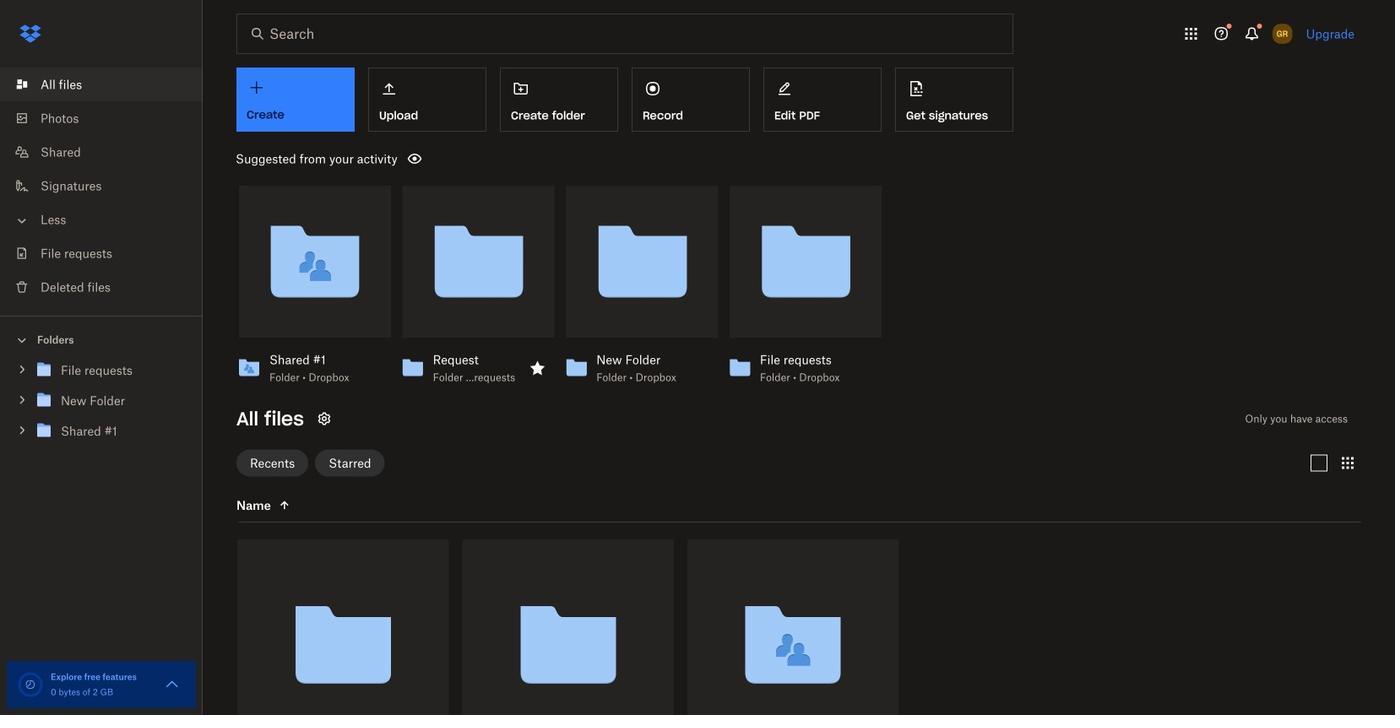 Task type: vqa. For each thing, say whether or not it's contained in the screenshot.
Folder, Send and track row
no



Task type: describe. For each thing, give the bounding box(es) containing it.
folder settings image
[[314, 409, 334, 429]]

Search in folder "Dropbox" text field
[[270, 24, 978, 44]]

less image
[[14, 212, 30, 229]]

dropbox image
[[14, 17, 47, 51]]

folder, new folder row
[[462, 540, 674, 716]]



Task type: locate. For each thing, give the bounding box(es) containing it.
list
[[0, 57, 203, 316]]

folder, file requests row
[[237, 540, 449, 716]]

quota usage element
[[17, 672, 44, 699]]

group
[[0, 352, 203, 459]]

shared folder, shared #1 row
[[688, 540, 899, 716]]

list item
[[0, 68, 203, 101]]



